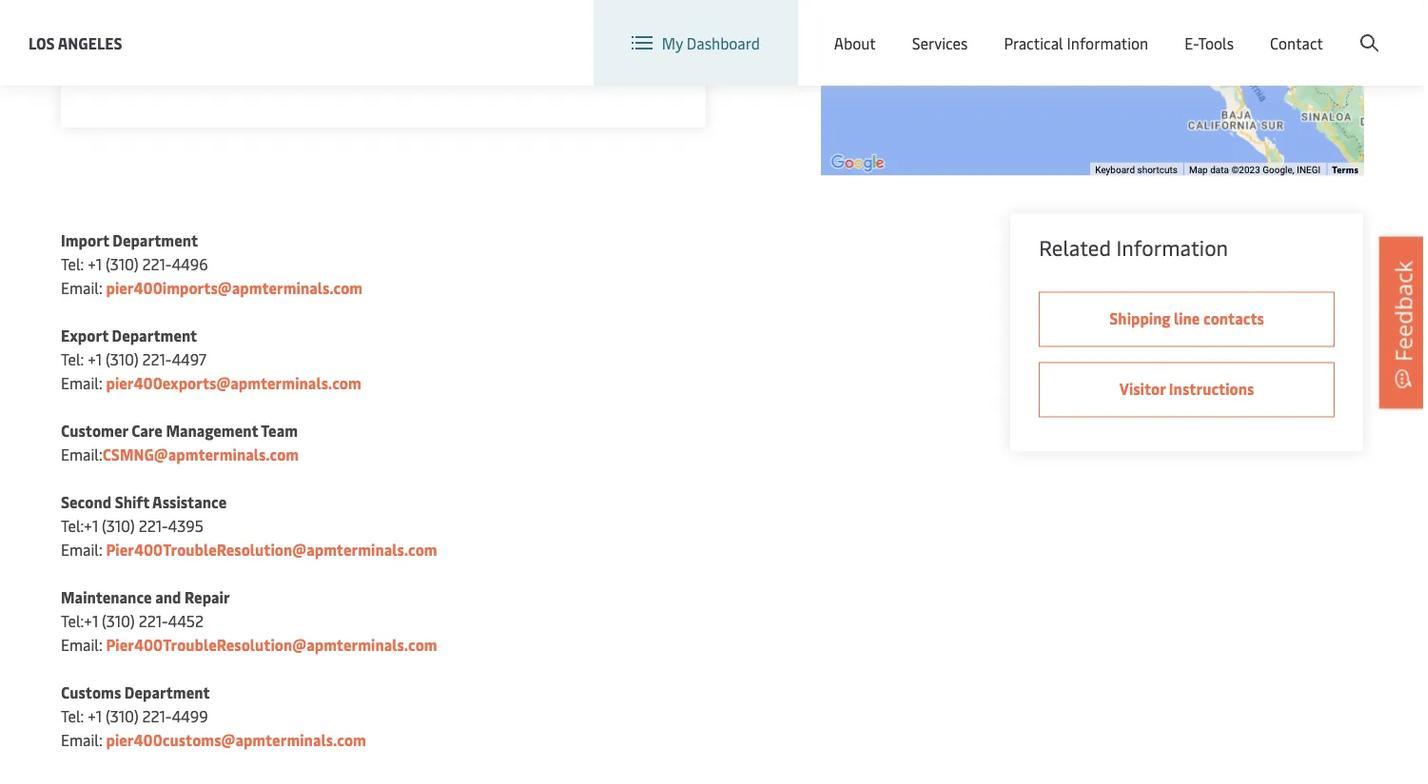 Task type: describe. For each thing, give the bounding box(es) containing it.
pier400imports@apmterminals.com link
[[106, 277, 363, 298]]

los angeles link
[[29, 31, 122, 55]]

switch location button
[[859, 17, 997, 38]]

and
[[155, 587, 181, 607]]

navy
[[162, 28, 195, 48]]

lot
[[364, 51, 383, 72]]

create
[[1285, 18, 1329, 38]]

login / create account link
[[1200, 0, 1389, 56]]

my dashboard button
[[632, 0, 760, 86]]

practical information
[[1005, 33, 1149, 53]]

visitor instructions link
[[1040, 363, 1335, 418]]

my
[[662, 33, 683, 53]]

in
[[277, 28, 289, 48]]

e-
[[1185, 33, 1199, 53]]

shipping line contacts
[[1110, 308, 1265, 328]]

location
[[938, 18, 997, 38]]

keyboard
[[1096, 164, 1136, 176]]

2 - from the top
[[91, 51, 98, 72]]

2 pier400troubleresolution@apmterminals.com link from the top
[[106, 634, 438, 655]]

tools
[[1199, 33, 1234, 53]]

services
[[912, 33, 968, 53]]

terms
[[1333, 163, 1359, 176]]

shortcuts
[[1138, 164, 1178, 176]]

practical information button
[[1005, 0, 1149, 86]]

customs department tel: +1 (310) 221-4499 email: pier400customs@apmterminals.com
[[61, 682, 366, 750]]

lane
[[400, 28, 429, 48]]

keyboard shortcuts button
[[1096, 163, 1178, 177]]

email: for maintenance and repair tel:+1 (310) 221-4452 email: pier400troubleresolution@apmterminals.com
[[61, 634, 102, 655]]

information for related information
[[1117, 233, 1229, 261]]

line
[[1174, 308, 1201, 328]]

right
[[101, 28, 137, 48]]

pier400customs@apmterminals.com link
[[106, 729, 366, 750]]

left
[[293, 28, 317, 48]]

los angeles
[[29, 32, 122, 53]]

data
[[1211, 164, 1230, 176]]

maintenance
[[61, 587, 152, 607]]

contacts
[[1204, 308, 1265, 328]]

repair
[[185, 587, 230, 607]]

export
[[61, 325, 108, 345]]

(car
[[321, 28, 346, 48]]

angeles
[[58, 32, 122, 53]]

department for 4499
[[125, 682, 210, 702]]

switch
[[889, 18, 934, 38]]

assistance
[[152, 492, 227, 512]]

shift
[[115, 492, 149, 512]]

–
[[231, 28, 240, 48]]

about button
[[835, 0, 876, 86]]

csmng@apmterminals.com link
[[102, 444, 299, 464]]

221- for 4496
[[142, 254, 172, 274]]

stay
[[243, 28, 273, 48]]

visitor instructions
[[1120, 378, 1255, 399]]

/
[[1275, 18, 1281, 38]]

signs
[[151, 51, 185, 72]]

email: inside customer care management team email: csmng@apmterminals.com
[[61, 444, 102, 464]]

way
[[199, 28, 227, 48]]

follow
[[101, 51, 147, 72]]

pier400imports@apmterminals.com
[[106, 277, 363, 298]]

221- for 4395
[[139, 515, 168, 536]]

google image
[[827, 151, 890, 176]]

practical
[[1005, 33, 1064, 53]]

switch location
[[889, 18, 997, 38]]

email: for import department tel: +1 (310) 221-4496 email: pier400imports@apmterminals.com
[[61, 277, 102, 298]]

team
[[261, 420, 298, 441]]

(310) for customs
[[106, 706, 139, 726]]

map data ©2023 google, inegi
[[1190, 164, 1321, 176]]

+1 for pier400exports@apmterminals.com
[[88, 349, 102, 369]]

csmng@apmterminals.com
[[102, 444, 299, 464]]

global menu
[[1058, 18, 1144, 38]]

221- for 4452
[[139, 610, 168, 631]]

tel: for import
[[61, 254, 84, 274]]

(310) for maintenance
[[102, 610, 135, 631]]

department for 4496
[[113, 230, 198, 250]]

login / create account
[[1235, 18, 1389, 38]]

about
[[835, 33, 876, 53]]

1 - from the top
[[91, 28, 98, 48]]

221- for 4499
[[142, 706, 172, 726]]

email: for export department tel: +1 (310) 221-4497 email: pier400exports@apmterminals.com
[[61, 373, 102, 393]]

menu
[[1105, 18, 1144, 38]]

tel:+1 for maintenance
[[61, 610, 98, 631]]

visitors;
[[212, 51, 266, 72]]

second shift assistance tel:+1 (310) 221-4395 email: pier400troubleresolution@apmterminals.com
[[61, 492, 438, 560]]

+1 for pier400imports@apmterminals.com
[[88, 254, 102, 274]]

customs
[[61, 682, 121, 702]]



Task type: locate. For each thing, give the bounding box(es) containing it.
care
[[131, 420, 163, 441]]

2 vertical spatial department
[[125, 682, 210, 702]]

global menu button
[[1016, 0, 1164, 57]]

e-tools
[[1185, 33, 1234, 53]]

import
[[61, 230, 109, 250]]

(310) inside customs department tel: +1 (310) 221-4499 email: pier400customs@apmterminals.com
[[106, 706, 139, 726]]

0 vertical spatial pier400troubleresolution@apmterminals.com link
[[106, 539, 438, 560]]

0 vertical spatial information
[[1068, 33, 1149, 53]]

+1 for pier400customs@apmterminals.com
[[88, 706, 102, 726]]

4395
[[168, 515, 204, 536]]

2 tel:+1 from the top
[[61, 610, 98, 631]]

4499
[[172, 706, 208, 726]]

5 email: from the top
[[61, 634, 102, 655]]

traffic)
[[349, 28, 396, 48]]

e-tools button
[[1185, 0, 1234, 86]]

inegi
[[1298, 164, 1321, 176]]

(310) inside import department tel: +1 (310) 221-4496 email: pier400imports@apmterminals.com
[[106, 254, 139, 274]]

map
[[1190, 164, 1209, 176]]

email: inside customs department tel: +1 (310) 221-4499 email: pier400customs@apmterminals.com
[[61, 729, 102, 750]]

pier400troubleresolution@apmterminals.com for assistance
[[106, 539, 438, 560]]

pier400troubleresolution@apmterminals.com
[[106, 539, 438, 560], [106, 634, 438, 655]]

tel: inside export department tel: +1 (310) 221-4497 email: pier400exports@apmterminals.com
[[61, 349, 84, 369]]

email: inside the second shift assistance tel:+1 (310) 221-4395 email: pier400troubleresolution@apmterminals.com
[[61, 539, 102, 560]]

enter
[[269, 51, 305, 72]]

(310) down shift
[[102, 515, 135, 536]]

pier400troubleresolution@apmterminals.com link
[[106, 539, 438, 560], [106, 634, 438, 655]]

1 vertical spatial tel:
[[61, 349, 84, 369]]

tel:+1 down second
[[61, 515, 98, 536]]

customer care management team email: csmng@apmterminals.com
[[61, 420, 299, 464]]

at
[[387, 51, 400, 72]]

(310) inside maintenance and repair tel:+1 (310) 221-4452 email: pier400troubleresolution@apmterminals.com
[[102, 610, 135, 631]]

maintenance and repair tel:+1 (310) 221-4452 email: pier400troubleresolution@apmterminals.com
[[61, 587, 438, 655]]

import department tel: +1 (310) 221-4496 email: pier400imports@apmterminals.com
[[61, 230, 363, 298]]

my dashboard
[[662, 33, 760, 53]]

0 vertical spatial -
[[91, 28, 98, 48]]

221- inside export department tel: +1 (310) 221-4497 email: pier400exports@apmterminals.com
[[142, 349, 172, 369]]

management
[[166, 420, 258, 441]]

tel: inside customs department tel: +1 (310) 221-4499 email: pier400customs@apmterminals.com
[[61, 706, 84, 726]]

0 vertical spatial pier400troubleresolution@apmterminals.com
[[106, 539, 438, 560]]

0 vertical spatial department
[[113, 230, 198, 250]]

221- for 4497
[[142, 349, 172, 369]]

- left follow
[[91, 51, 98, 72]]

0 vertical spatial tel:
[[61, 254, 84, 274]]

2 vertical spatial tel:
[[61, 706, 84, 726]]

2 +1 from the top
[[88, 349, 102, 369]]

+1 down the customs
[[88, 706, 102, 726]]

feedback button
[[1380, 237, 1425, 408]]

instructions
[[1170, 378, 1255, 399]]

221- up pier400imports@apmterminals.com at the left of the page
[[142, 254, 172, 274]]

information inside dropdown button
[[1068, 33, 1149, 53]]

pier400exports@apmterminals.com
[[106, 373, 362, 393]]

email: up export
[[61, 277, 102, 298]]

global
[[1058, 18, 1102, 38]]

221- inside maintenance and repair tel:+1 (310) 221-4452 email: pier400troubleresolution@apmterminals.com
[[139, 610, 168, 631]]

3 tel: from the top
[[61, 706, 84, 726]]

4497
[[172, 349, 207, 369]]

account
[[1333, 18, 1389, 38]]

(310) down the customs
[[106, 706, 139, 726]]

1 pier400troubleresolution@apmterminals.com from the top
[[106, 539, 438, 560]]

(310) inside export department tel: +1 (310) 221-4497 email: pier400exports@apmterminals.com
[[106, 349, 139, 369]]

2 pier400troubleresolution@apmterminals.com from the top
[[106, 634, 438, 655]]

tel:+1 down maintenance
[[61, 610, 98, 631]]

©2023
[[1232, 164, 1261, 176]]

tel:+1 inside the second shift assistance tel:+1 (310) 221-4395 email: pier400troubleresolution@apmterminals.com
[[61, 515, 98, 536]]

department for 4497
[[112, 325, 197, 345]]

email: down export
[[61, 373, 102, 393]]

email: down second
[[61, 539, 102, 560]]

+1 inside export department tel: +1 (310) 221-4497 email: pier400exports@apmterminals.com
[[88, 349, 102, 369]]

221- inside import department tel: +1 (310) 221-4496 email: pier400imports@apmterminals.com
[[142, 254, 172, 274]]

tel: down export
[[61, 349, 84, 369]]

information
[[1068, 33, 1149, 53], [1117, 233, 1229, 261]]

221- up the care on the left of the page
[[142, 349, 172, 369]]

dashboard
[[687, 33, 760, 53]]

pier400troubleresolution@apmterminals.com inside maintenance and repair tel:+1 (310) 221-4452 email: pier400troubleresolution@apmterminals.com
[[106, 634, 438, 655]]

tel: for export
[[61, 349, 84, 369]]

tel:+1 for second
[[61, 515, 98, 536]]

1 vertical spatial tel:+1
[[61, 610, 98, 631]]

1 pier400troubleresolution@apmterminals.com link from the top
[[106, 539, 438, 560]]

terms link
[[1333, 163, 1359, 176]]

2 tel: from the top
[[61, 349, 84, 369]]

pier400customs@apmterminals.com
[[106, 729, 366, 750]]

4 email: from the top
[[61, 539, 102, 560]]

- left "right"
[[91, 28, 98, 48]]

login
[[1235, 18, 1272, 38]]

3 +1 from the top
[[88, 706, 102, 726]]

+1 inside import department tel: +1 (310) 221-4496 email: pier400imports@apmterminals.com
[[88, 254, 102, 274]]

4452
[[168, 610, 204, 631]]

department inside customs department tel: +1 (310) 221-4499 email: pier400customs@apmterminals.com
[[125, 682, 210, 702]]

1 vertical spatial +1
[[88, 349, 102, 369]]

tel: for customs
[[61, 706, 84, 726]]

2 email: from the top
[[61, 373, 102, 393]]

221- down "and" at the bottom
[[139, 610, 168, 631]]

department inside export department tel: +1 (310) 221-4497 email: pier400exports@apmterminals.com
[[112, 325, 197, 345]]

email: for customs department tel: +1 (310) 221-4499 email: pier400customs@apmterminals.com
[[61, 729, 102, 750]]

221- down shift
[[139, 515, 168, 536]]

(310) for export
[[106, 349, 139, 369]]

from north (405 fwy) tab panel
[[61, 0, 706, 128]]

(310) down export
[[106, 349, 139, 369]]

1 vertical spatial information
[[1117, 233, 1229, 261]]

anchor
[[404, 51, 451, 72]]

on
[[141, 28, 158, 48]]

tel:+1
[[61, 515, 98, 536], [61, 610, 98, 631]]

map region
[[731, 0, 1425, 194]]

tel:
[[61, 254, 84, 274], [61, 349, 84, 369], [61, 706, 84, 726]]

services button
[[912, 0, 968, 86]]

tel:+1 inside maintenance and repair tel:+1 (310) 221-4452 email: pier400troubleresolution@apmterminals.com
[[61, 610, 98, 631]]

1 vertical spatial pier400troubleresolution@apmterminals.com link
[[106, 634, 438, 655]]

pier400troubleresolution@apmterminals.com link down repair
[[106, 634, 438, 655]]

pier400exports@apmterminals.com link
[[106, 373, 362, 393]]

221- inside the second shift assistance tel:+1 (310) 221-4395 email: pier400troubleresolution@apmterminals.com
[[139, 515, 168, 536]]

-
[[91, 28, 98, 48], [91, 51, 98, 72]]

feedback
[[1388, 261, 1419, 362]]

221- inside customs department tel: +1 (310) 221-4499 email: pier400customs@apmterminals.com
[[142, 706, 172, 726]]

2 vertical spatial +1
[[88, 706, 102, 726]]

email: inside export department tel: +1 (310) 221-4497 email: pier400exports@apmterminals.com
[[61, 373, 102, 393]]

(310) for import
[[106, 254, 139, 274]]

tel: down the import
[[61, 254, 84, 274]]

1 email: from the top
[[61, 277, 102, 298]]

pier400troubleresolution@apmterminals.com inside the second shift assistance tel:+1 (310) 221-4395 email: pier400troubleresolution@apmterminals.com
[[106, 539, 438, 560]]

contact
[[1271, 33, 1324, 53]]

shipping line contacts link
[[1040, 292, 1335, 347]]

1 tel:+1 from the top
[[61, 515, 98, 536]]

(310) for second
[[102, 515, 135, 536]]

email: inside import department tel: +1 (310) 221-4496 email: pier400imports@apmterminals.com
[[61, 277, 102, 298]]

pier400troubleresolution@apmterminals.com up maintenance and repair tel:+1 (310) 221-4452 email: pier400troubleresolution@apmterminals.com
[[106, 539, 438, 560]]

information for practical information
[[1068, 33, 1149, 53]]

for
[[189, 51, 209, 72]]

email: down customer
[[61, 444, 102, 464]]

email: down the customs
[[61, 729, 102, 750]]

department up 4496
[[113, 230, 198, 250]]

6 email: from the top
[[61, 729, 102, 750]]

1 vertical spatial department
[[112, 325, 197, 345]]

contact button
[[1271, 0, 1324, 86]]

tel: inside import department tel: +1 (310) 221-4496 email: pier400imports@apmterminals.com
[[61, 254, 84, 274]]

email: up the customs
[[61, 634, 102, 655]]

3 email: from the top
[[61, 444, 102, 464]]

- right on navy way – stay in left (car traffic) lane - follow signs for visitors; enter parking lot at anchor
[[91, 28, 451, 72]]

+1 down export
[[88, 349, 102, 369]]

parking
[[309, 51, 360, 72]]

export department tel: +1 (310) 221-4497 email: pier400exports@apmterminals.com
[[61, 325, 362, 393]]

email: for second shift assistance tel:+1 (310) 221-4395 email: pier400troubleresolution@apmterminals.com
[[61, 539, 102, 560]]

1 vertical spatial pier400troubleresolution@apmterminals.com
[[106, 634, 438, 655]]

customer
[[61, 420, 128, 441]]

visitor
[[1120, 378, 1166, 399]]

0 vertical spatial tel:+1
[[61, 515, 98, 536]]

keyboard shortcuts
[[1096, 164, 1178, 176]]

+1 inside customs department tel: +1 (310) 221-4499 email: pier400customs@apmterminals.com
[[88, 706, 102, 726]]

+1 down the import
[[88, 254, 102, 274]]

221-
[[142, 254, 172, 274], [142, 349, 172, 369], [139, 515, 168, 536], [139, 610, 168, 631], [142, 706, 172, 726]]

related
[[1040, 233, 1112, 261]]

pier400troubleresolution@apmterminals.com link up maintenance and repair tel:+1 (310) 221-4452 email: pier400troubleresolution@apmterminals.com
[[106, 539, 438, 560]]

1 +1 from the top
[[88, 254, 102, 274]]

0 vertical spatial +1
[[88, 254, 102, 274]]

+1
[[88, 254, 102, 274], [88, 349, 102, 369], [88, 706, 102, 726]]

(310) down the import
[[106, 254, 139, 274]]

email: inside maintenance and repair tel:+1 (310) 221-4452 email: pier400troubleresolution@apmterminals.com
[[61, 634, 102, 655]]

221- up pier400customs@apmterminals.com link
[[142, 706, 172, 726]]

tel: down the customs
[[61, 706, 84, 726]]

1 tel: from the top
[[61, 254, 84, 274]]

(310) inside the second shift assistance tel:+1 (310) 221-4395 email: pier400troubleresolution@apmterminals.com
[[102, 515, 135, 536]]

related information
[[1040, 233, 1229, 261]]

1 vertical spatial -
[[91, 51, 98, 72]]

second
[[61, 492, 111, 512]]

department up 4499
[[125, 682, 210, 702]]

department up the 4497
[[112, 325, 197, 345]]

(310)
[[106, 254, 139, 274], [106, 349, 139, 369], [102, 515, 135, 536], [102, 610, 135, 631], [106, 706, 139, 726]]

pier400troubleresolution@apmterminals.com down repair
[[106, 634, 438, 655]]

(310) down maintenance
[[102, 610, 135, 631]]

pier400troubleresolution@apmterminals.com for repair
[[106, 634, 438, 655]]

department inside import department tel: +1 (310) 221-4496 email: pier400imports@apmterminals.com
[[113, 230, 198, 250]]



Task type: vqa. For each thing, say whether or not it's contained in the screenshot.
(Maximum
no



